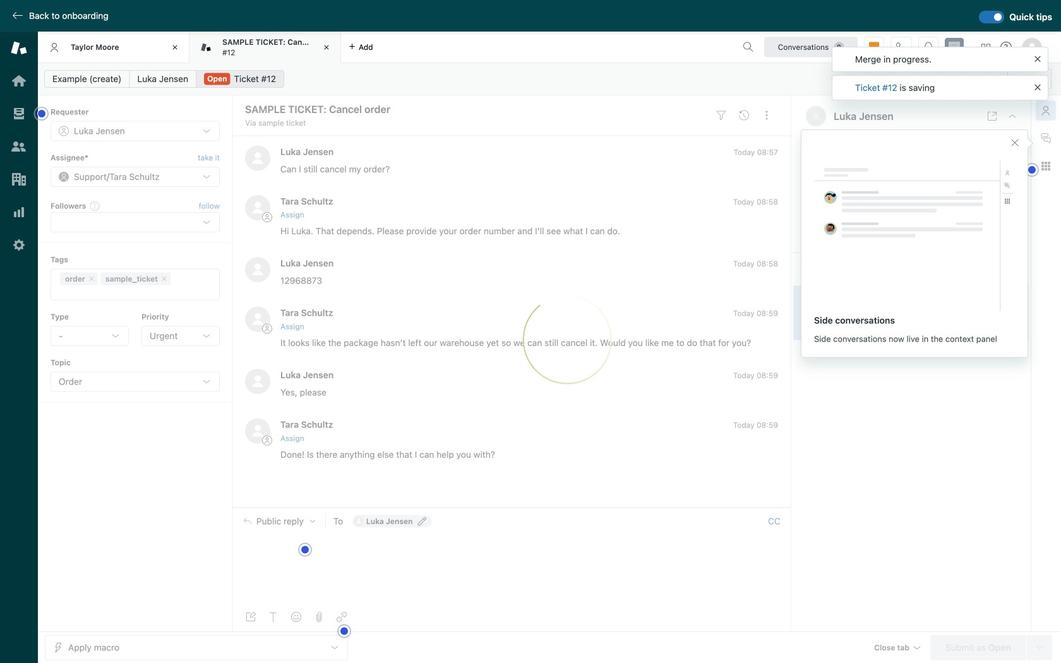 Task type: describe. For each thing, give the bounding box(es) containing it.
1 today 08:59 text field from the top
[[733, 309, 778, 318]]

Today 08:58 text field
[[733, 197, 778, 206]]

4 avatar image from the top
[[245, 307, 270, 332]]

view more details image
[[987, 111, 997, 121]]

insert emojis image
[[291, 612, 301, 622]]

2 avatar image from the top
[[245, 195, 270, 220]]

events image
[[739, 110, 749, 120]]

zendesk chat image
[[945, 38, 964, 57]]

admin image
[[11, 237, 27, 253]]

zendesk image
[[0, 662, 38, 663]]

draft mode image
[[246, 612, 256, 622]]

add attachment image
[[314, 612, 324, 622]]

format text image
[[268, 612, 279, 622]]

1 vertical spatial today 08:57 text field
[[831, 309, 875, 317]]

Today 08:58 text field
[[733, 259, 778, 268]]

conversationlabel log
[[232, 135, 791, 508]]

1 close image from the left
[[169, 41, 181, 54]]

customer context image
[[1041, 105, 1051, 116]]

tabs tab list
[[38, 32, 738, 63]]

add link (cmd k) image
[[337, 612, 347, 622]]

6 avatar image from the top
[[245, 418, 270, 444]]

Subject field
[[243, 102, 707, 117]]

customers image
[[11, 138, 27, 155]]



Task type: vqa. For each thing, say whether or not it's contained in the screenshot.
Apps image
yes



Task type: locate. For each thing, give the bounding box(es) containing it.
Add user notes text field
[[865, 200, 1014, 243]]

2 today 08:59 text field from the top
[[733, 371, 778, 380]]

2 tab from the left
[[190, 32, 341, 63]]

apps image
[[1041, 161, 1051, 171]]

tab
[[38, 32, 190, 63], [190, 32, 341, 63]]

2 close image from the left
[[320, 41, 333, 54]]

1 avatar image from the top
[[245, 146, 270, 171]]

zendesk products image
[[982, 44, 990, 53]]

0 horizontal spatial today 08:57 text field
[[734, 148, 778, 157]]

Public reply composer text field
[[238, 535, 785, 561]]

2 vertical spatial today 08:59 text field
[[733, 421, 778, 430]]

get started image
[[11, 73, 27, 89]]

secondary element
[[38, 66, 1061, 92]]

close image
[[1008, 111, 1018, 121]]

user image
[[812, 112, 820, 120], [814, 113, 819, 120]]

luka.jensen@example.com image
[[354, 516, 364, 527]]

edit user image
[[418, 517, 427, 526]]

get help image
[[1001, 42, 1012, 53]]

reporting image
[[11, 204, 27, 220]]

0 horizontal spatial close image
[[169, 41, 181, 54]]

0 vertical spatial today 08:57 text field
[[734, 148, 778, 157]]

Today 08:57 text field
[[734, 148, 778, 157], [831, 309, 875, 317]]

Today 08:59 text field
[[733, 309, 778, 318], [733, 371, 778, 380], [733, 421, 778, 430]]

0 vertical spatial today 08:59 text field
[[733, 309, 778, 318]]

main element
[[0, 32, 38, 663]]

views image
[[11, 105, 27, 122]]

5 avatar image from the top
[[245, 369, 270, 394]]

close image
[[169, 41, 181, 54], [320, 41, 333, 54]]

1 vertical spatial today 08:59 text field
[[733, 371, 778, 380]]

organizations image
[[11, 171, 27, 188]]

1 horizontal spatial close image
[[320, 41, 333, 54]]

3 today 08:59 text field from the top
[[733, 421, 778, 430]]

avatar image
[[245, 146, 270, 171], [245, 195, 270, 220], [245, 257, 270, 282], [245, 307, 270, 332], [245, 369, 270, 394], [245, 418, 270, 444]]

3 avatar image from the top
[[245, 257, 270, 282]]

1 tab from the left
[[38, 32, 190, 63]]

1 horizontal spatial today 08:57 text field
[[831, 309, 875, 317]]

zendesk support image
[[11, 40, 27, 56]]



